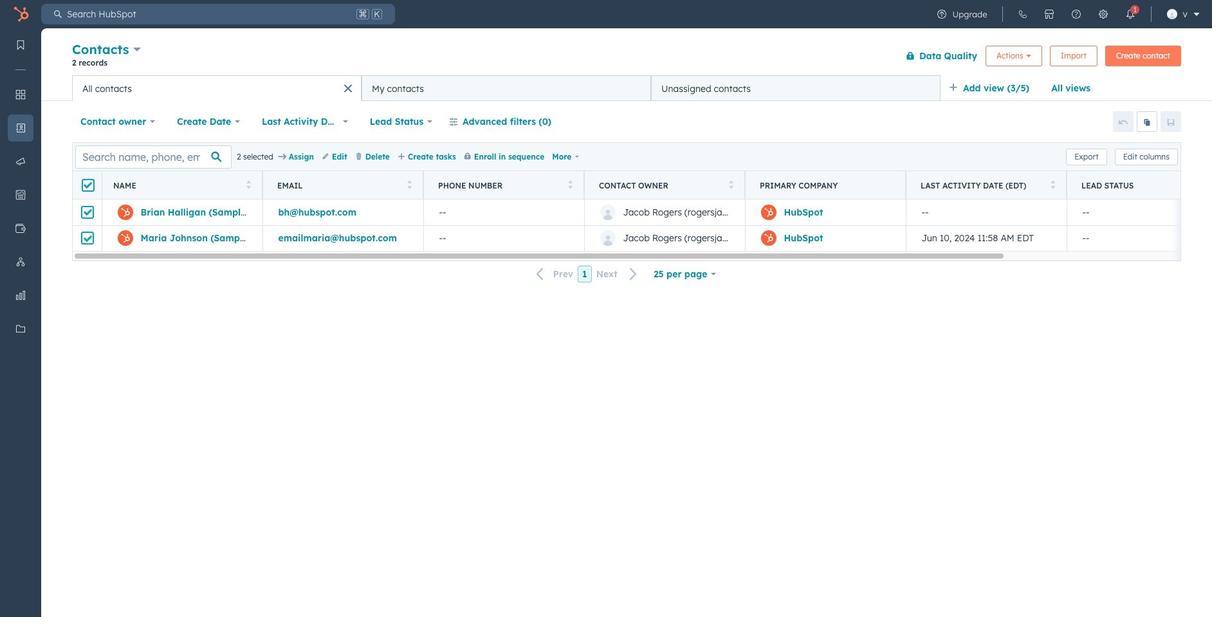 Task type: describe. For each thing, give the bounding box(es) containing it.
marketplaces image
[[1045, 9, 1055, 19]]

jacob rogers image
[[1168, 9, 1178, 19]]

3 press to sort. element from the left
[[568, 180, 573, 191]]

2 press to sort. element from the left
[[407, 180, 412, 191]]

settings image
[[1099, 9, 1110, 19]]

1 press to sort. element from the left
[[246, 180, 251, 191]]

4 press to sort. element from the left
[[729, 180, 734, 191]]

bookmarks primary navigation item image
[[15, 40, 26, 50]]

Search HubSpot search field
[[62, 4, 354, 24]]

Search name, phone, email addresses, or company search field
[[75, 145, 232, 168]]

help image
[[1072, 9, 1083, 19]]



Task type: vqa. For each thing, say whether or not it's contained in the screenshot.
fifth PRESS TO SORT. ICON from right
yes



Task type: locate. For each thing, give the bounding box(es) containing it.
1 horizontal spatial press to sort. image
[[407, 180, 412, 189]]

press to sort. image for fourth "press to sort." 'element' from right
[[407, 180, 412, 189]]

0 horizontal spatial menu
[[0, 28, 41, 585]]

notifications: 1 unseen image
[[1126, 9, 1137, 19]]

0 horizontal spatial press to sort. image
[[568, 180, 573, 189]]

2 horizontal spatial press to sort. image
[[1051, 180, 1056, 189]]

0 horizontal spatial press to sort. image
[[246, 180, 251, 189]]

pagination navigation
[[529, 266, 646, 283]]

1 horizontal spatial press to sort. image
[[729, 180, 734, 189]]

2 press to sort. image from the left
[[729, 180, 734, 189]]

press to sort. image
[[246, 180, 251, 189], [407, 180, 412, 189]]

1 press to sort. image from the left
[[246, 180, 251, 189]]

column header
[[746, 171, 907, 200]]

press to sort. image
[[568, 180, 573, 189], [729, 180, 734, 189], [1051, 180, 1056, 189]]

banner
[[72, 39, 1182, 75]]

1 press to sort. image from the left
[[568, 180, 573, 189]]

press to sort. image for second "press to sort." 'element' from right
[[729, 180, 734, 189]]

5 press to sort. element from the left
[[1051, 180, 1056, 191]]

2 press to sort. image from the left
[[407, 180, 412, 189]]

press to sort. image for first "press to sort." 'element' from right
[[1051, 180, 1056, 189]]

1 horizontal spatial menu
[[929, 0, 1205, 28]]

3 press to sort. image from the left
[[1051, 180, 1056, 189]]

menu
[[929, 0, 1205, 28], [0, 28, 41, 585]]

press to sort. image for 3rd "press to sort." 'element' from the right
[[568, 180, 573, 189]]

press to sort. element
[[246, 180, 251, 191], [407, 180, 412, 191], [568, 180, 573, 191], [729, 180, 734, 191], [1051, 180, 1056, 191]]

press to sort. image for 5th "press to sort." 'element' from right
[[246, 180, 251, 189]]



